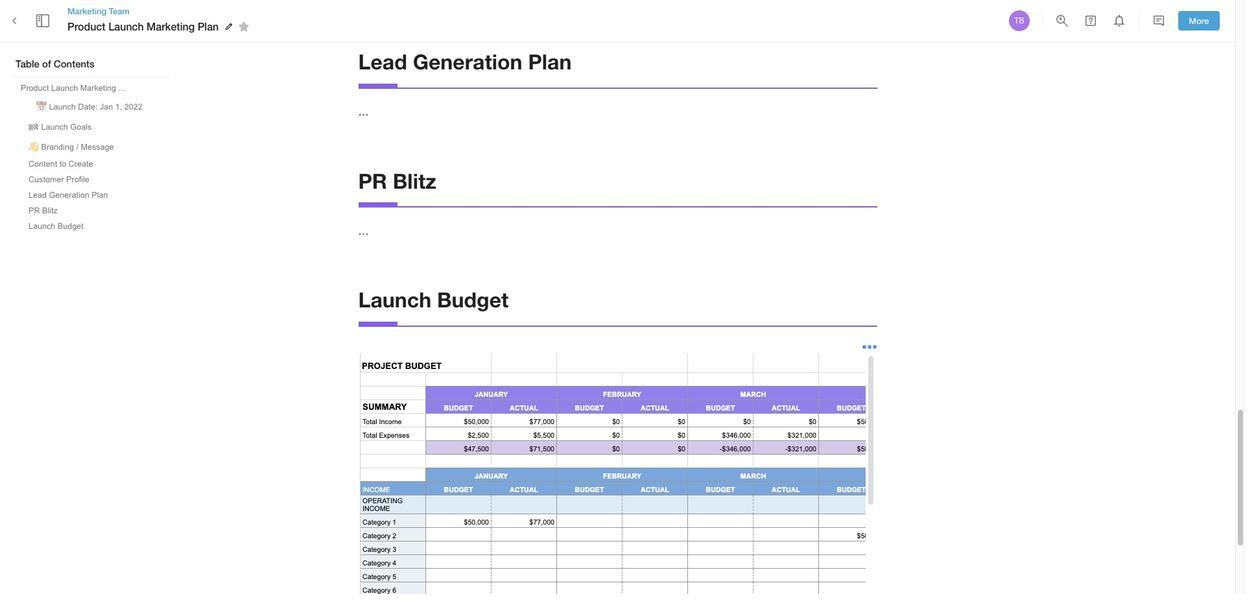 Task type: locate. For each thing, give the bounding box(es) containing it.
content to create customer profile lead generation plan pr blitz launch budget
[[29, 160, 108, 231]]

1 vertical spatial lead
[[29, 191, 47, 200]]

launch inside product launch marketing ... button
[[51, 84, 78, 93]]

lead
[[358, 49, 407, 74], [29, 191, 47, 200]]

0 vertical spatial lead
[[358, 49, 407, 74]]

1 horizontal spatial pr
[[358, 168, 387, 193]]

tb
[[1015, 16, 1025, 25]]

blitz inside content to create customer profile lead generation plan pr blitz launch budget
[[42, 206, 58, 215]]

0 vertical spatial generation
[[413, 49, 523, 74]]

date:
[[78, 103, 98, 112]]

1 horizontal spatial product
[[67, 20, 106, 32]]

branding
[[41, 143, 74, 152]]

product inside button
[[21, 84, 49, 93]]

contents
[[54, 58, 95, 69]]

lead generation plan button
[[23, 188, 113, 202]]

0 horizontal spatial pr
[[29, 206, 40, 215]]

1 vertical spatial budget
[[437, 288, 509, 312]]

2 horizontal spatial plan
[[528, 49, 572, 74]]

👋
[[29, 143, 39, 152]]

marketing left team
[[67, 6, 107, 16]]

plan
[[198, 20, 219, 32], [528, 49, 572, 74], [92, 191, 108, 200]]

1 vertical spatial marketing
[[147, 20, 195, 32]]

marketing up the 📅 launch date: jan 1, 2022 button
[[80, 84, 116, 93]]

2 vertical spatial plan
[[92, 191, 108, 200]]

0 horizontal spatial lead
[[29, 191, 47, 200]]

team
[[109, 6, 130, 16]]

launch inside 🏁 launch goals button
[[41, 123, 68, 132]]

customer
[[29, 175, 64, 184]]

marketing down the marketing team link
[[147, 20, 195, 32]]

launch budget button
[[23, 219, 89, 234]]

blitz
[[393, 168, 436, 193], [42, 206, 58, 215]]

1 vertical spatial generation
[[49, 191, 89, 200]]

marketing team link
[[67, 5, 254, 17]]

1 horizontal spatial budget
[[437, 288, 509, 312]]

0 vertical spatial pr
[[358, 168, 387, 193]]

product up 📅 on the top of the page
[[21, 84, 49, 93]]

1 vertical spatial …
[[358, 225, 369, 237]]

more button
[[1179, 11, 1220, 31]]

0 horizontal spatial product
[[21, 84, 49, 93]]

0 horizontal spatial generation
[[49, 191, 89, 200]]

product down marketing team
[[67, 20, 106, 32]]

table
[[16, 58, 39, 69]]

…
[[358, 106, 369, 118], [358, 225, 369, 237]]

marketing team
[[67, 6, 130, 16]]

📅 launch date: jan 1, 2022 button
[[31, 97, 148, 115]]

1 vertical spatial pr
[[29, 206, 40, 215]]

0 vertical spatial budget
[[58, 222, 84, 231]]

product
[[67, 20, 106, 32], [21, 84, 49, 93]]

pr
[[358, 168, 387, 193], [29, 206, 40, 215]]

2 vertical spatial marketing
[[80, 84, 116, 93]]

1 horizontal spatial blitz
[[393, 168, 436, 193]]

marketing inside button
[[80, 84, 116, 93]]

message
[[81, 143, 114, 152]]

budget
[[58, 222, 84, 231], [437, 288, 509, 312]]

create
[[69, 160, 93, 169]]

product launch marketing plan
[[67, 20, 219, 32]]

0 horizontal spatial blitz
[[42, 206, 58, 215]]

marketing
[[67, 6, 107, 16], [147, 20, 195, 32], [80, 84, 116, 93]]

launch for 🏁 launch goals
[[41, 123, 68, 132]]

pr blitz
[[358, 168, 436, 193]]

1,
[[115, 103, 122, 112]]

launch inside content to create customer profile lead generation plan pr blitz launch budget
[[29, 222, 55, 231]]

generation
[[413, 49, 523, 74], [49, 191, 89, 200]]

1 horizontal spatial lead
[[358, 49, 407, 74]]

👋 branding / message
[[29, 143, 114, 152]]

lead generation plan
[[358, 49, 572, 74]]

1 horizontal spatial generation
[[413, 49, 523, 74]]

0 horizontal spatial plan
[[92, 191, 108, 200]]

launch for product launch marketing ...
[[51, 84, 78, 93]]

launch
[[108, 20, 144, 32], [51, 84, 78, 93], [49, 103, 76, 112], [41, 123, 68, 132], [29, 222, 55, 231], [358, 288, 432, 312]]

1 vertical spatial product
[[21, 84, 49, 93]]

🏁 launch goals button
[[23, 117, 97, 136]]

1 horizontal spatial plan
[[198, 20, 219, 32]]

1 vertical spatial blitz
[[42, 206, 58, 215]]

0 vertical spatial …
[[358, 106, 369, 118]]

content to create button
[[23, 157, 98, 171]]

launch inside the 📅 launch date: jan 1, 2022 button
[[49, 103, 76, 112]]

marketing for product launch marketing plan
[[147, 20, 195, 32]]

pr inside content to create customer profile lead generation plan pr blitz launch budget
[[29, 206, 40, 215]]

0 vertical spatial product
[[67, 20, 106, 32]]

launch for 📅 launch date: jan 1, 2022
[[49, 103, 76, 112]]

📅
[[36, 103, 47, 112]]

0 horizontal spatial budget
[[58, 222, 84, 231]]

...
[[118, 84, 125, 93]]



Task type: describe. For each thing, give the bounding box(es) containing it.
goals
[[70, 123, 92, 132]]

2 … from the top
[[358, 225, 369, 237]]

1 … from the top
[[358, 106, 369, 118]]

jan
[[100, 103, 113, 112]]

🏁 launch goals
[[29, 123, 92, 132]]

0 vertical spatial marketing
[[67, 6, 107, 16]]

0 vertical spatial plan
[[198, 20, 219, 32]]

📅 launch date: jan 1, 2022
[[36, 103, 143, 112]]

generation inside content to create customer profile lead generation plan pr blitz launch budget
[[49, 191, 89, 200]]

table of contents
[[16, 58, 95, 69]]

customer profile button
[[23, 173, 95, 187]]

of
[[42, 58, 51, 69]]

tb button
[[1008, 8, 1032, 33]]

budget inside content to create customer profile lead generation plan pr blitz launch budget
[[58, 222, 84, 231]]

product launch marketing ... button
[[16, 81, 130, 95]]

pr blitz button
[[23, 204, 63, 218]]

marketing for product launch marketing ...
[[80, 84, 116, 93]]

lead inside content to create customer profile lead generation plan pr blitz launch budget
[[29, 191, 47, 200]]

launch for product launch marketing plan
[[108, 20, 144, 32]]

👋 branding / message button
[[23, 137, 119, 156]]

2022
[[124, 103, 143, 112]]

product for product launch marketing ...
[[21, 84, 49, 93]]

1 vertical spatial plan
[[528, 49, 572, 74]]

launch budget
[[358, 288, 509, 312]]

content
[[29, 160, 57, 169]]

product for product launch marketing plan
[[67, 20, 106, 32]]

🏁
[[29, 123, 39, 132]]

product launch marketing ...
[[21, 84, 125, 93]]

more
[[1190, 15, 1210, 26]]

0 vertical spatial blitz
[[393, 168, 436, 193]]

plan inside content to create customer profile lead generation plan pr blitz launch budget
[[92, 191, 108, 200]]

to
[[59, 160, 66, 169]]

profile
[[66, 175, 89, 184]]

/
[[76, 143, 78, 152]]



Task type: vqa. For each thing, say whether or not it's contained in the screenshot.
right the 🏁
no



